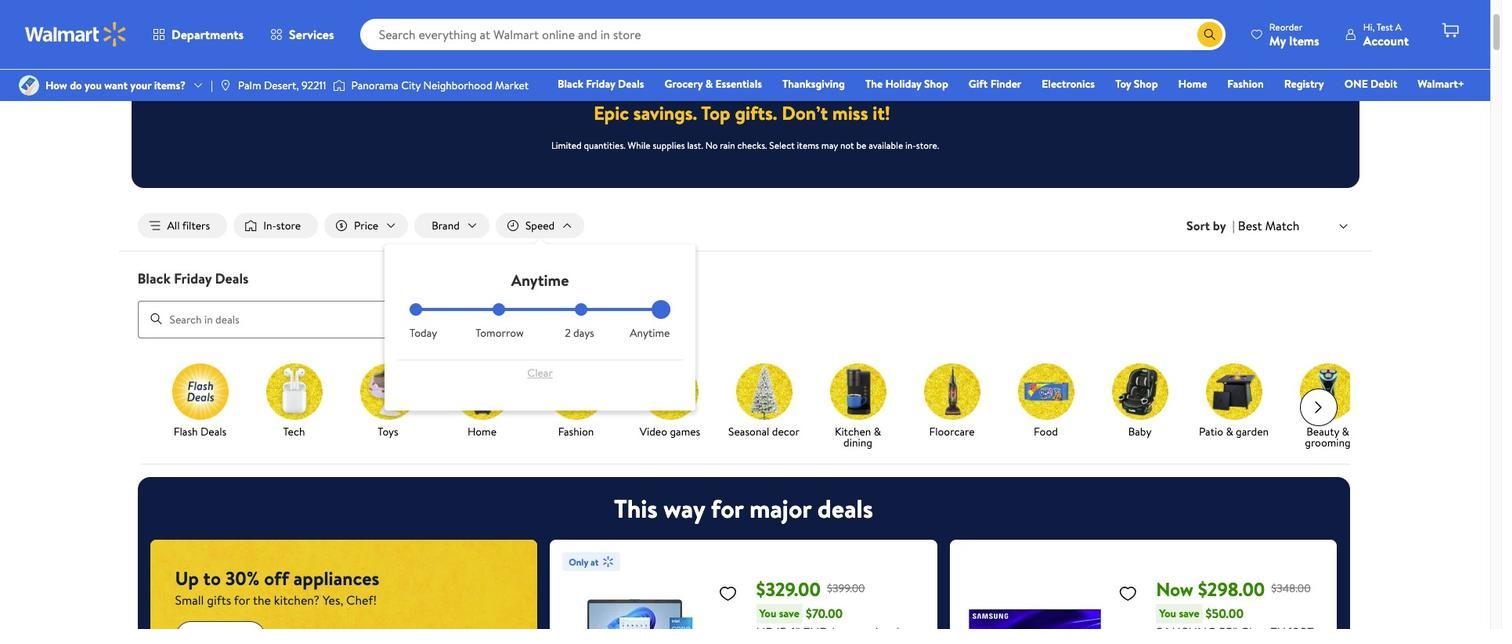 Task type: describe. For each thing, give the bounding box(es) containing it.
the holiday shop link
[[859, 75, 956, 92]]

only at
[[569, 555, 599, 568]]

anytime inside how fast do you want your order? option group
[[630, 325, 670, 341]]

while
[[628, 139, 651, 152]]

1 horizontal spatial black
[[558, 76, 584, 92]]

kitchen
[[835, 423, 871, 439]]

clear
[[527, 365, 553, 381]]

flash deals link
[[159, 363, 241, 440]]

 image for panorama
[[333, 78, 345, 93]]

now
[[1156, 575, 1194, 602]]

may
[[822, 139, 838, 152]]

best match button
[[1235, 215, 1353, 236]]

baby
[[1128, 423, 1152, 439]]

essentials
[[716, 76, 762, 92]]

walmart image
[[25, 22, 127, 47]]

last.
[[687, 139, 703, 152]]

beauty & grooming
[[1305, 423, 1351, 450]]

30%
[[225, 564, 260, 591]]

0 vertical spatial |
[[211, 78, 213, 93]]

dining
[[844, 434, 873, 450]]

store
[[276, 218, 301, 233]]

video games
[[640, 423, 701, 439]]

market
[[495, 78, 529, 93]]

holiday
[[886, 76, 922, 92]]

reorder
[[1270, 20, 1303, 33]]

gifts.
[[735, 99, 777, 126]]

Anytime radio
[[658, 303, 671, 316]]

1 vertical spatial home link
[[441, 363, 523, 440]]

now $298.00 $348.00
[[1156, 575, 1311, 602]]

sort
[[1187, 217, 1210, 234]]

0 vertical spatial for
[[711, 491, 744, 525]]

Search in deals search field
[[137, 300, 611, 338]]

epic
[[594, 99, 629, 126]]

panorama
[[351, 78, 399, 93]]

1 vertical spatial fashion
[[558, 423, 594, 439]]

black friday deals link
[[551, 75, 651, 92]]

& for dining
[[874, 423, 881, 439]]

add to favorites list, hp 15.6" fhd laptop, intel core i5-1135g7, 8gb ram, 256gb ssd, silver, windows 11 home, 15-dy2795wm image
[[719, 583, 738, 603]]

kitchen?
[[274, 591, 320, 608]]

next slide for chipmodulewithimages list image
[[1300, 388, 1338, 426]]

how
[[45, 78, 67, 93]]

flash
[[174, 423, 198, 439]]

| inside sort and filter section element
[[1233, 217, 1235, 234]]

save for $329.00
[[779, 605, 800, 621]]

video games link
[[629, 363, 711, 440]]

garden
[[1236, 423, 1269, 439]]

hi, test a account
[[1364, 20, 1409, 49]]

 image for palm
[[219, 79, 232, 92]]

floorcare
[[929, 423, 975, 439]]

rain
[[720, 139, 735, 152]]

0 vertical spatial deals
[[618, 76, 644, 92]]

speed
[[526, 218, 555, 233]]

kitchen & dining
[[835, 423, 881, 450]]

1 horizontal spatial home link
[[1172, 75, 1214, 92]]

test
[[1377, 20, 1393, 33]]

how fast do you want your order? option group
[[410, 303, 671, 341]]

you save $50.00
[[1159, 605, 1244, 622]]

departments button
[[139, 16, 257, 53]]

hi,
[[1364, 20, 1375, 33]]

speed button
[[496, 213, 585, 238]]

0 horizontal spatial home
[[468, 423, 497, 439]]

small
[[175, 591, 204, 608]]

you for now $298.00
[[1159, 605, 1177, 621]]

seasonal
[[729, 423, 770, 439]]

chef!
[[346, 591, 377, 608]]

you for $329.00
[[759, 605, 777, 621]]

beauty
[[1307, 423, 1340, 439]]

best
[[1238, 217, 1262, 234]]

tech link
[[253, 363, 335, 440]]

walmart+
[[1418, 76, 1465, 92]]

one
[[1345, 76, 1368, 92]]

grooming
[[1305, 434, 1351, 450]]

2 days
[[565, 325, 594, 341]]

savings.
[[634, 99, 697, 126]]

departments
[[172, 26, 244, 43]]

desert,
[[264, 78, 299, 93]]

walmart black friday deals for days image
[[601, 42, 889, 81]]

want
[[104, 78, 128, 93]]

food
[[1034, 423, 1058, 439]]

way
[[664, 491, 705, 525]]

store.
[[916, 139, 939, 152]]

price button
[[324, 213, 408, 238]]

panorama city neighborhood market
[[351, 78, 529, 93]]

$50.00
[[1206, 605, 1244, 622]]

by
[[1213, 217, 1226, 234]]

do
[[70, 78, 82, 93]]

search icon image
[[1204, 28, 1216, 41]]

patio
[[1199, 423, 1224, 439]]

black friday deals inside black friday deals search field
[[137, 269, 249, 288]]

2 shop from the left
[[1134, 76, 1158, 92]]

Search search field
[[360, 19, 1226, 50]]

shop toys image
[[360, 363, 416, 420]]

2 vertical spatial deals
[[201, 423, 227, 439]]

electronics
[[1042, 76, 1095, 92]]

black friday deals inside the black friday deals link
[[558, 76, 644, 92]]

shop tech image
[[266, 363, 322, 420]]

Tomorrow radio
[[492, 303, 505, 316]]

palm desert, 92211
[[238, 78, 326, 93]]

beauty & grooming link
[[1287, 363, 1369, 451]]

& for grooming
[[1342, 423, 1350, 439]]

baby link
[[1099, 363, 1181, 440]]

debit
[[1371, 76, 1398, 92]]

shop kitchen & dining image
[[830, 363, 886, 420]]

this way for major deals
[[614, 491, 873, 525]]

$329.00 group
[[563, 552, 925, 629]]

games
[[670, 423, 701, 439]]

& for garden
[[1226, 423, 1234, 439]]

electronics link
[[1035, 75, 1102, 92]]

it!
[[873, 99, 891, 126]]

patio & garden
[[1199, 423, 1269, 439]]

$348.00
[[1272, 580, 1311, 596]]

Walmart Site-Wide search field
[[360, 19, 1226, 50]]

all filters button
[[137, 213, 227, 238]]



Task type: vqa. For each thing, say whether or not it's contained in the screenshot.
HOLIDAY on the top of page
yes



Task type: locate. For each thing, give the bounding box(es) containing it.
best match
[[1238, 217, 1300, 234]]

grocery & essentials link
[[658, 75, 769, 92]]

services
[[289, 26, 334, 43]]

1 vertical spatial friday
[[174, 269, 212, 288]]

$70.00
[[806, 605, 843, 622]]

1 vertical spatial black
[[137, 269, 171, 288]]

tomorrow
[[476, 325, 524, 341]]

don't
[[782, 99, 828, 126]]

1 horizontal spatial save
[[1179, 605, 1200, 621]]

all
[[167, 218, 180, 233]]

 image
[[333, 78, 345, 93], [219, 79, 232, 92]]

deals down in-store button
[[215, 269, 249, 288]]

gift finder link
[[962, 75, 1029, 92]]

seasonal decor link
[[723, 363, 805, 440]]

cart contains 0 items total amount $0.00 image
[[1441, 21, 1460, 40]]

home down clear search field text image
[[1179, 76, 1207, 92]]

1 horizontal spatial home
[[1179, 76, 1207, 92]]

you inside you save $50.00
[[1159, 605, 1177, 621]]

0 horizontal spatial black
[[137, 269, 171, 288]]

home link left clear
[[441, 363, 523, 440]]

not
[[840, 139, 854, 152]]

fashion link down 2 days
[[535, 363, 617, 440]]

reorder my items
[[1270, 20, 1320, 49]]

quantities.
[[584, 139, 626, 152]]

toy shop link
[[1109, 75, 1165, 92]]

1 horizontal spatial you
[[1159, 605, 1177, 621]]

for left the
[[234, 591, 250, 608]]

add to favorites list, samsung 55" class tu690t crystal uhd 4k smart television - un55tu690tfxza (new) image
[[1119, 583, 1138, 603]]

 image right 92211
[[333, 78, 345, 93]]

black friday deals down filters
[[137, 269, 249, 288]]

& for essentials
[[706, 76, 713, 92]]

1 horizontal spatial friday
[[586, 76, 615, 92]]

appliances
[[294, 564, 379, 591]]

no
[[706, 139, 718, 152]]

save down $329.00
[[779, 605, 800, 621]]

1 horizontal spatial  image
[[333, 78, 345, 93]]

sort and filter section element
[[119, 201, 1372, 251]]

toys
[[378, 423, 398, 439]]

 image
[[19, 75, 39, 96]]

gift finder
[[969, 76, 1022, 92]]

floorcare link
[[911, 363, 993, 440]]

1 horizontal spatial black friday deals
[[558, 76, 644, 92]]

shop floorcare image
[[924, 363, 980, 420]]

shop
[[924, 76, 949, 92], [1134, 76, 1158, 92]]

services button
[[257, 16, 348, 53]]

None radio
[[575, 303, 588, 316]]

a
[[1396, 20, 1402, 33]]

finder
[[991, 76, 1022, 92]]

0 horizontal spatial anytime
[[511, 270, 569, 291]]

search image
[[150, 313, 163, 325]]

1 horizontal spatial anytime
[[630, 325, 670, 341]]

seasonal decor
[[729, 423, 800, 439]]

2 you from the left
[[1159, 605, 1177, 621]]

0 vertical spatial home
[[1179, 76, 1207, 92]]

registry link
[[1277, 75, 1331, 92]]

in-store
[[263, 218, 301, 233]]

1 vertical spatial anytime
[[630, 325, 670, 341]]

shop beauty & grooming image
[[1300, 363, 1356, 420]]

1 vertical spatial for
[[234, 591, 250, 608]]

only
[[569, 555, 588, 568]]

0 vertical spatial black friday deals
[[558, 76, 644, 92]]

in-
[[906, 139, 916, 152]]

shop fashion image
[[548, 363, 604, 420]]

1 vertical spatial deals
[[215, 269, 249, 288]]

how do you want your items?
[[45, 78, 186, 93]]

you down $329.00
[[759, 605, 777, 621]]

flash deals image
[[172, 363, 228, 420]]

1 you from the left
[[759, 605, 777, 621]]

& inside the beauty & grooming
[[1342, 423, 1350, 439]]

1 horizontal spatial |
[[1233, 217, 1235, 234]]

shop food image
[[1018, 363, 1074, 420]]

one debit link
[[1338, 75, 1405, 92]]

in-store button
[[234, 213, 318, 238]]

black up search icon
[[137, 269, 171, 288]]

$298.00
[[1198, 575, 1265, 602]]

decor
[[772, 423, 800, 439]]

 image left the palm
[[219, 79, 232, 92]]

black inside search field
[[137, 269, 171, 288]]

for right way
[[711, 491, 744, 525]]

clear search field text image
[[1179, 28, 1191, 40]]

neighborhood
[[423, 78, 492, 93]]

1 save from the left
[[779, 605, 800, 621]]

up
[[175, 564, 199, 591]]

save
[[779, 605, 800, 621], [1179, 605, 1200, 621]]

Black Friday Deals search field
[[119, 269, 1372, 338]]

for inside up to 30% off appliances small gifts for the kitchen? yes, chef!
[[234, 591, 250, 608]]

deals right flash
[[201, 423, 227, 439]]

save for now
[[1179, 605, 1200, 621]]

friday
[[586, 76, 615, 92], [174, 269, 212, 288]]

0 vertical spatial friday
[[586, 76, 615, 92]]

filters
[[182, 218, 210, 233]]

shop baby image
[[1112, 363, 1168, 420]]

you down now
[[1159, 605, 1177, 621]]

shop video games image
[[642, 363, 698, 420]]

the
[[866, 76, 883, 92]]

1 horizontal spatial for
[[711, 491, 744, 525]]

1 vertical spatial home
[[468, 423, 497, 439]]

shop right holiday
[[924, 76, 949, 92]]

1 horizontal spatial fashion
[[1228, 76, 1264, 92]]

grocery & essentials
[[665, 76, 762, 92]]

this
[[614, 491, 658, 525]]

be
[[857, 139, 867, 152]]

home link down clear search field text image
[[1172, 75, 1214, 92]]

0 horizontal spatial friday
[[174, 269, 212, 288]]

1 horizontal spatial shop
[[1134, 76, 1158, 92]]

deals
[[818, 491, 873, 525]]

0 horizontal spatial |
[[211, 78, 213, 93]]

1 horizontal spatial fashion link
[[1221, 75, 1271, 92]]

1 vertical spatial black friday deals
[[137, 269, 249, 288]]

off
[[264, 564, 289, 591]]

match
[[1265, 217, 1300, 234]]

in-
[[263, 218, 276, 233]]

home down the shop home image
[[468, 423, 497, 439]]

anytime down anytime radio
[[630, 325, 670, 341]]

clear button
[[410, 360, 671, 385]]

1 vertical spatial |
[[1233, 217, 1235, 234]]

black right market
[[558, 76, 584, 92]]

items?
[[154, 78, 186, 93]]

brand button
[[415, 213, 489, 238]]

grocery
[[665, 76, 703, 92]]

2 save from the left
[[1179, 605, 1200, 621]]

city
[[401, 78, 421, 93]]

0 horizontal spatial fashion link
[[535, 363, 617, 440]]

& right patio at right
[[1226, 423, 1234, 439]]

tech
[[283, 423, 305, 439]]

anytime up how fast do you want your order? option group
[[511, 270, 569, 291]]

0 horizontal spatial you
[[759, 605, 777, 621]]

|
[[211, 78, 213, 93], [1233, 217, 1235, 234]]

save inside you save $50.00
[[1179, 605, 1200, 621]]

save down now
[[1179, 605, 1200, 621]]

friday up epic
[[586, 76, 615, 92]]

fashion link down the my
[[1221, 75, 1271, 92]]

0 horizontal spatial  image
[[219, 79, 232, 92]]

shop seasonal image
[[736, 363, 792, 420]]

miss
[[833, 99, 868, 126]]

None range field
[[410, 308, 671, 311]]

0 horizontal spatial home link
[[441, 363, 523, 440]]

& right beauty
[[1342, 423, 1350, 439]]

save inside you save $70.00
[[779, 605, 800, 621]]

friday down filters
[[174, 269, 212, 288]]

1 vertical spatial fashion link
[[535, 363, 617, 440]]

deals up epic
[[618, 76, 644, 92]]

& inside the kitchen & dining
[[874, 423, 881, 439]]

toy shop
[[1116, 76, 1158, 92]]

Today radio
[[410, 303, 422, 316]]

yes,
[[323, 591, 343, 608]]

0 vertical spatial anytime
[[511, 270, 569, 291]]

black
[[558, 76, 584, 92], [137, 269, 171, 288]]

deals inside search field
[[215, 269, 249, 288]]

$399.00
[[827, 580, 865, 596]]

major
[[750, 491, 812, 525]]

fashion left registry link
[[1228, 76, 1264, 92]]

92211
[[302, 78, 326, 93]]

home
[[1179, 76, 1207, 92], [468, 423, 497, 439]]

0 horizontal spatial save
[[779, 605, 800, 621]]

account
[[1364, 32, 1409, 49]]

toys link
[[347, 363, 429, 440]]

0 horizontal spatial for
[[234, 591, 250, 608]]

fashion down shop fashion image
[[558, 423, 594, 439]]

0 vertical spatial home link
[[1172, 75, 1214, 92]]

walmart+ link
[[1411, 75, 1472, 92]]

0 vertical spatial fashion
[[1228, 76, 1264, 92]]

shop home image
[[454, 363, 510, 420]]

one debit
[[1345, 76, 1398, 92]]

0 horizontal spatial shop
[[924, 76, 949, 92]]

select
[[769, 139, 795, 152]]

& right dining
[[874, 423, 881, 439]]

0 vertical spatial black
[[558, 76, 584, 92]]

0 vertical spatial fashion link
[[1221, 75, 1271, 92]]

black friday deals up epic
[[558, 76, 644, 92]]

price
[[354, 218, 378, 233]]

| left the palm
[[211, 78, 213, 93]]

shop right toy
[[1134, 76, 1158, 92]]

0 horizontal spatial fashion
[[558, 423, 594, 439]]

home link
[[1172, 75, 1214, 92], [441, 363, 523, 440]]

1 shop from the left
[[924, 76, 949, 92]]

you inside you save $70.00
[[759, 605, 777, 621]]

& right "grocery" in the left top of the page
[[706, 76, 713, 92]]

the holiday shop
[[866, 76, 949, 92]]

shop patio & garden image
[[1206, 363, 1262, 420]]

| right the by
[[1233, 217, 1235, 234]]

friday inside search field
[[174, 269, 212, 288]]

deals
[[618, 76, 644, 92], [215, 269, 249, 288], [201, 423, 227, 439]]

0 horizontal spatial black friday deals
[[137, 269, 249, 288]]

food link
[[1005, 363, 1087, 440]]



